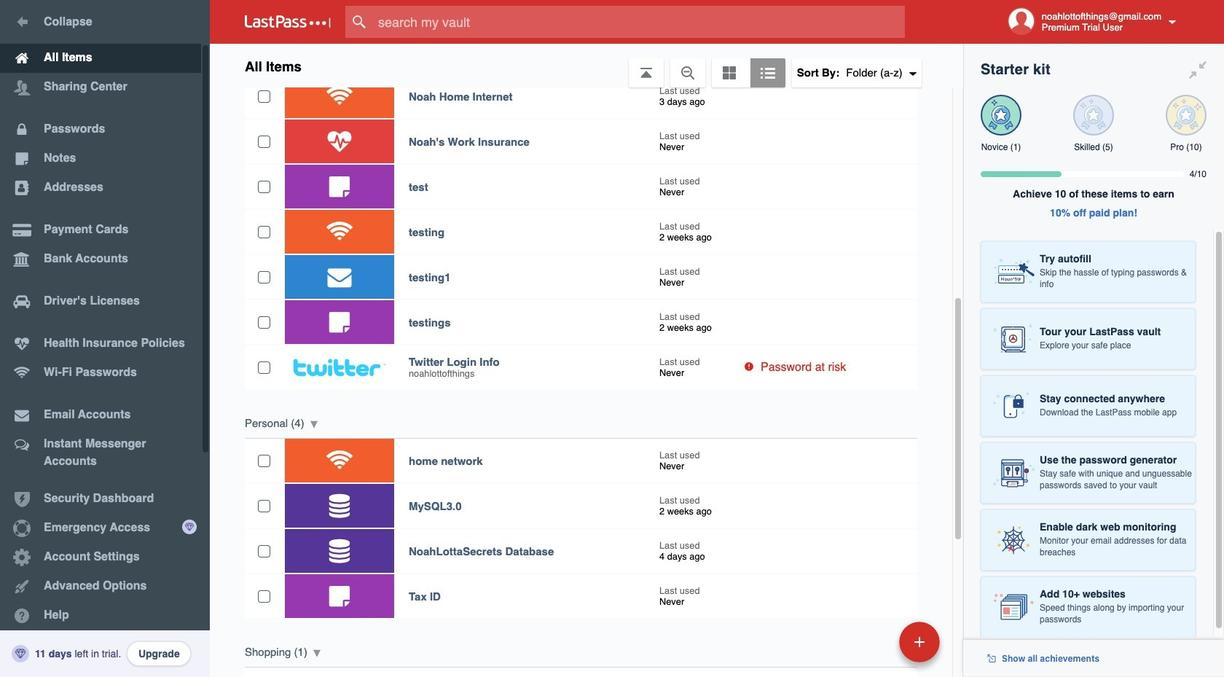 Task type: locate. For each thing, give the bounding box(es) containing it.
search my vault text field
[[346, 6, 928, 38]]

vault options navigation
[[210, 44, 964, 87]]

lastpass image
[[245, 15, 331, 28]]



Task type: describe. For each thing, give the bounding box(es) containing it.
new item navigation
[[799, 617, 949, 677]]

main navigation navigation
[[0, 0, 210, 677]]

Search search field
[[346, 6, 928, 38]]

new item element
[[799, 621, 945, 663]]



Task type: vqa. For each thing, say whether or not it's contained in the screenshot.
SEARCH MY VAULT text field
yes



